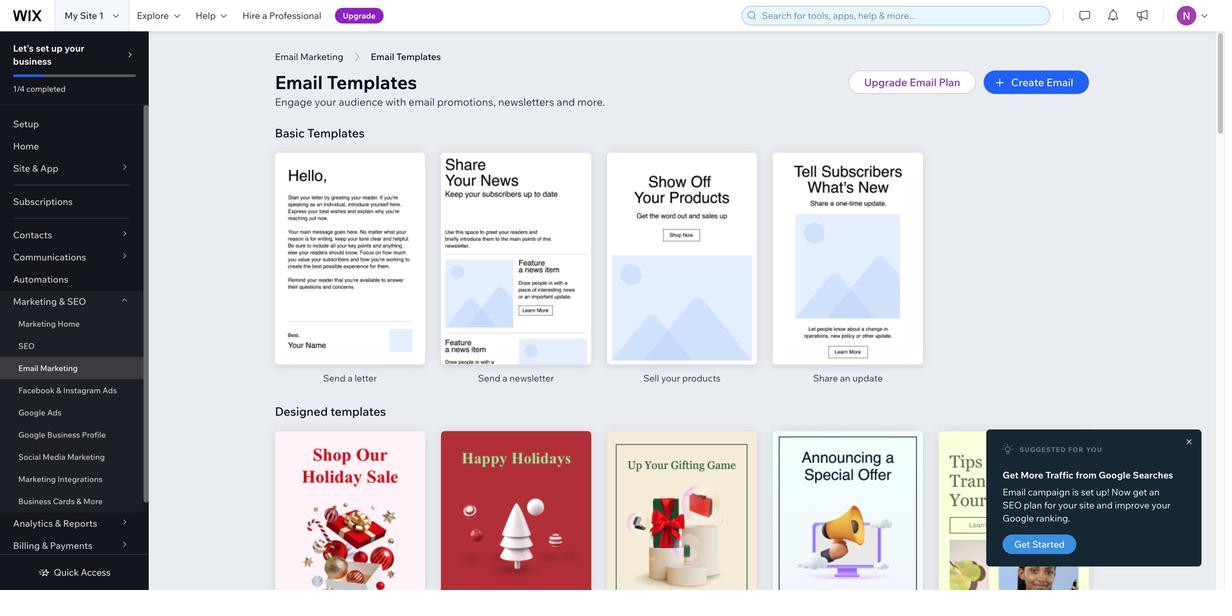 Task type: locate. For each thing, give the bounding box(es) containing it.
0 horizontal spatial site
[[13, 163, 30, 174]]

get left traffic
[[1003, 469, 1019, 481]]

email marketing up facebook
[[18, 363, 78, 373]]

more up campaign
[[1021, 469, 1044, 481]]

profile
[[82, 430, 106, 440]]

your right up
[[65, 42, 84, 54]]

business inside 'link'
[[18, 496, 51, 506]]

1 vertical spatial email marketing
[[18, 363, 78, 373]]

business up social media marketing
[[47, 430, 80, 440]]

seo inside email campaign is set up! now get an seo plan for your site and improve your google ranking.
[[1003, 499, 1023, 511]]

let's set up your business
[[13, 42, 84, 67]]

cards
[[53, 496, 75, 506]]

0 vertical spatial site
[[80, 10, 97, 21]]

business up the analytics
[[18, 496, 51, 506]]

your right sell
[[662, 372, 681, 384]]

ads right instagram
[[103, 385, 117, 395]]

facebook & instagram ads
[[18, 385, 117, 395]]

email up facebook
[[18, 363, 38, 373]]

letter
[[355, 372, 377, 384]]

business
[[47, 430, 80, 440], [18, 496, 51, 506]]

templates
[[331, 404, 386, 419]]

contacts button
[[0, 224, 144, 246]]

designed
[[275, 404, 328, 419]]

email marketing for email marketing button
[[275, 51, 344, 62]]

1 vertical spatial site
[[13, 163, 30, 174]]

email up engage
[[275, 71, 323, 94]]

1 vertical spatial get
[[1015, 539, 1031, 550]]

access
[[81, 567, 111, 578]]

send a newsletter
[[478, 372, 555, 384]]

2 horizontal spatial seo
[[1003, 499, 1023, 511]]

your up basic templates
[[315, 95, 337, 108]]

1 vertical spatial more
[[83, 496, 103, 506]]

site left 1
[[80, 10, 97, 21]]

1 vertical spatial and
[[1097, 499, 1114, 511]]

& for payments
[[42, 540, 48, 551]]

0 horizontal spatial send
[[323, 372, 346, 384]]

& for app
[[32, 163, 38, 174]]

templates up audience
[[327, 71, 417, 94]]

seo
[[67, 296, 86, 307], [18, 341, 35, 351], [1003, 499, 1023, 511]]

2 vertical spatial seo
[[1003, 499, 1023, 511]]

seo down automations link
[[67, 296, 86, 307]]

social media marketing
[[18, 452, 105, 462]]

hire
[[243, 10, 260, 21]]

upgrade inside button
[[343, 11, 376, 21]]

email marketing inside button
[[275, 51, 344, 62]]

1/4
[[13, 84, 25, 94]]

newsletter
[[510, 372, 555, 384]]

quick
[[54, 567, 79, 578]]

templates inside email templates engage your audience with email promotions, newsletters and more.
[[327, 71, 417, 94]]

set
[[36, 42, 49, 54], [1082, 486, 1095, 498]]

email
[[275, 51, 298, 62], [275, 71, 323, 94], [910, 76, 937, 89], [1047, 76, 1074, 89], [18, 363, 38, 373], [1003, 486, 1027, 498]]

and left the more.
[[557, 95, 575, 108]]

0 horizontal spatial email marketing
[[18, 363, 78, 373]]

marketing & seo
[[13, 296, 86, 307]]

0 horizontal spatial and
[[557, 95, 575, 108]]

& right facebook
[[56, 385, 61, 395]]

1 send from the left
[[323, 372, 346, 384]]

1 vertical spatial templates
[[308, 126, 365, 140]]

designed templates
[[275, 404, 386, 419]]

1 vertical spatial seo
[[18, 341, 35, 351]]

0 vertical spatial more
[[1021, 469, 1044, 481]]

1 vertical spatial an
[[1150, 486, 1160, 498]]

home inside marketing home link
[[58, 319, 80, 329]]

google down facebook
[[18, 408, 45, 417]]

google up now
[[1099, 469, 1132, 481]]

quick access button
[[38, 567, 111, 578]]

traffic
[[1046, 469, 1074, 481]]

and inside email campaign is set up! now get an seo plan for your site and improve your google ranking.
[[1097, 499, 1114, 511]]

home link
[[0, 135, 144, 157]]

sell
[[644, 372, 660, 384]]

get inside the get started button
[[1015, 539, 1031, 550]]

marketing down professional
[[300, 51, 344, 62]]

ranking.
[[1037, 512, 1071, 524]]

0 horizontal spatial more
[[83, 496, 103, 506]]

get left started
[[1015, 539, 1031, 550]]

0 vertical spatial templates
[[327, 71, 417, 94]]

more up reports
[[83, 496, 103, 506]]

1 vertical spatial upgrade
[[865, 76, 908, 89]]

&
[[32, 163, 38, 174], [59, 296, 65, 307], [56, 385, 61, 395], [76, 496, 82, 506], [55, 518, 61, 529], [42, 540, 48, 551]]

0 horizontal spatial a
[[262, 10, 267, 21]]

is
[[1073, 486, 1080, 498]]

email marketing inside "link"
[[18, 363, 78, 373]]

0 vertical spatial set
[[36, 42, 49, 54]]

upgrade right professional
[[343, 11, 376, 21]]

0 vertical spatial home
[[13, 140, 39, 152]]

your inside email templates engage your audience with email promotions, newsletters and more.
[[315, 95, 337, 108]]

set left up
[[36, 42, 49, 54]]

share an update
[[814, 372, 883, 384]]

marketing inside "link"
[[40, 363, 78, 373]]

& left app at the top left of page
[[32, 163, 38, 174]]

and down up!
[[1097, 499, 1114, 511]]

1 horizontal spatial set
[[1082, 486, 1095, 498]]

set right is on the right bottom of page
[[1082, 486, 1095, 498]]

& for reports
[[55, 518, 61, 529]]

seo left plan
[[1003, 499, 1023, 511]]

get more traffic from google searches
[[1003, 469, 1174, 481]]

billing & payments
[[13, 540, 93, 551]]

seo down marketing home
[[18, 341, 35, 351]]

a for newsletter
[[503, 372, 508, 384]]

templates down audience
[[308, 126, 365, 140]]

communications button
[[0, 246, 144, 268]]

get
[[1003, 469, 1019, 481], [1015, 539, 1031, 550]]

0 horizontal spatial ads
[[47, 408, 62, 417]]

subscriptions
[[13, 196, 73, 207]]

email down hire a professional link
[[275, 51, 298, 62]]

promotions,
[[437, 95, 496, 108]]

update
[[853, 372, 883, 384]]

& inside popup button
[[59, 296, 65, 307]]

1 horizontal spatial ads
[[103, 385, 117, 395]]

an right share
[[841, 372, 851, 384]]

a left letter
[[348, 372, 353, 384]]

site
[[1080, 499, 1095, 511]]

1 horizontal spatial email marketing
[[275, 51, 344, 62]]

upgrade left plan
[[865, 76, 908, 89]]

0 vertical spatial business
[[47, 430, 80, 440]]

basic templates
[[275, 126, 365, 140]]

a left newsletter
[[503, 372, 508, 384]]

1 horizontal spatial a
[[348, 372, 353, 384]]

create
[[1012, 76, 1045, 89]]

google down plan
[[1003, 512, 1035, 524]]

set inside email campaign is set up! now get an seo plan for your site and improve your google ranking.
[[1082, 486, 1095, 498]]

0 vertical spatial upgrade
[[343, 11, 376, 21]]

email marketing
[[275, 51, 344, 62], [18, 363, 78, 373]]

analytics & reports
[[13, 518, 97, 529]]

google inside email campaign is set up! now get an seo plan for your site and improve your google ranking.
[[1003, 512, 1035, 524]]

0 horizontal spatial set
[[36, 42, 49, 54]]

your down is on the right bottom of page
[[1059, 499, 1078, 511]]

& down automations link
[[59, 296, 65, 307]]

1 vertical spatial home
[[58, 319, 80, 329]]

1 vertical spatial business
[[18, 496, 51, 506]]

1 horizontal spatial send
[[478, 372, 501, 384]]

send left letter
[[323, 372, 346, 384]]

a right hire
[[262, 10, 267, 21]]

1 horizontal spatial an
[[1150, 486, 1160, 498]]

plan
[[940, 76, 961, 89]]

home down the marketing & seo popup button
[[58, 319, 80, 329]]

0 vertical spatial seo
[[67, 296, 86, 307]]

home inside the home link
[[13, 140, 39, 152]]

& inside "dropdown button"
[[42, 540, 48, 551]]

marketing down the marketing & seo
[[18, 319, 56, 329]]

0 horizontal spatial home
[[13, 140, 39, 152]]

site
[[80, 10, 97, 21], [13, 163, 30, 174]]

1 horizontal spatial home
[[58, 319, 80, 329]]

& right cards
[[76, 496, 82, 506]]

0 horizontal spatial an
[[841, 372, 851, 384]]

help
[[196, 10, 216, 21]]

Search for tools, apps, help & more... field
[[759, 7, 1046, 25]]

started
[[1033, 539, 1066, 550]]

your
[[65, 42, 84, 54], [315, 95, 337, 108], [662, 372, 681, 384], [1059, 499, 1078, 511], [1152, 499, 1172, 511]]

0 vertical spatial and
[[557, 95, 575, 108]]

sidebar element
[[0, 31, 149, 590]]

setup
[[13, 118, 39, 130]]

your right improve
[[1152, 499, 1172, 511]]

improve
[[1116, 499, 1150, 511]]

payments
[[50, 540, 93, 551]]

marketing & seo button
[[0, 291, 144, 313]]

and
[[557, 95, 575, 108], [1097, 499, 1114, 511]]

get for get more traffic from google searches
[[1003, 469, 1019, 481]]

email marketing down professional
[[275, 51, 344, 62]]

send left newsletter
[[478, 372, 501, 384]]

0 vertical spatial email marketing
[[275, 51, 344, 62]]

0 horizontal spatial upgrade
[[343, 11, 376, 21]]

1 horizontal spatial seo
[[67, 296, 86, 307]]

upgrade inside "button"
[[865, 76, 908, 89]]

google
[[18, 408, 45, 417], [18, 430, 45, 440], [1099, 469, 1132, 481], [1003, 512, 1035, 524]]

let's
[[13, 42, 34, 54]]

& right billing
[[42, 540, 48, 551]]

1
[[99, 10, 104, 21]]

an right get
[[1150, 486, 1160, 498]]

1 horizontal spatial upgrade
[[865, 76, 908, 89]]

marketing down automations on the top of the page
[[13, 296, 57, 307]]

1 horizontal spatial and
[[1097, 499, 1114, 511]]

send a letter
[[323, 372, 377, 384]]

an inside email campaign is set up! now get an seo plan for your site and improve your google ranking.
[[1150, 486, 1160, 498]]

more
[[1021, 469, 1044, 481], [83, 496, 103, 506]]

upgrade email plan
[[865, 76, 961, 89]]

& down business cards & more
[[55, 518, 61, 529]]

a for letter
[[348, 372, 353, 384]]

site left app at the top left of page
[[13, 163, 30, 174]]

1 vertical spatial set
[[1082, 486, 1095, 498]]

marketing up facebook & instagram ads
[[40, 363, 78, 373]]

ads up google business profile
[[47, 408, 62, 417]]

explore
[[137, 10, 169, 21]]

share
[[814, 372, 839, 384]]

home down setup
[[13, 140, 39, 152]]

0 vertical spatial get
[[1003, 469, 1019, 481]]

site & app
[[13, 163, 58, 174]]

email left plan
[[910, 76, 937, 89]]

2 horizontal spatial a
[[503, 372, 508, 384]]

2 send from the left
[[478, 372, 501, 384]]

marketing home link
[[0, 313, 144, 335]]

email up plan
[[1003, 486, 1027, 498]]

a
[[262, 10, 267, 21], [348, 372, 353, 384], [503, 372, 508, 384]]

templates
[[327, 71, 417, 94], [308, 126, 365, 140]]



Task type: vqa. For each thing, say whether or not it's contained in the screenshot.
site's
no



Task type: describe. For each thing, give the bounding box(es) containing it.
upgrade for upgrade email plan
[[865, 76, 908, 89]]

set inside let's set up your business
[[36, 42, 49, 54]]

business cards & more link
[[0, 490, 144, 512]]

upgrade for upgrade
[[343, 11, 376, 21]]

marketing up integrations
[[67, 452, 105, 462]]

analytics & reports button
[[0, 512, 144, 535]]

and inside email templates engage your audience with email promotions, newsletters and more.
[[557, 95, 575, 108]]

facebook
[[18, 385, 55, 395]]

marketing home
[[18, 319, 80, 329]]

& for seo
[[59, 296, 65, 307]]

templates for basic
[[308, 126, 365, 140]]

professional
[[269, 10, 322, 21]]

marketing inside popup button
[[13, 296, 57, 307]]

help button
[[188, 0, 235, 31]]

plan
[[1025, 499, 1043, 511]]

email
[[409, 95, 435, 108]]

templates for email
[[327, 71, 417, 94]]

email marketing for the email marketing "link"
[[18, 363, 78, 373]]

sell your products
[[644, 372, 721, 384]]

marketing integrations link
[[0, 468, 144, 490]]

& inside 'link'
[[76, 496, 82, 506]]

your inside let's set up your business
[[65, 42, 84, 54]]

quick access
[[54, 567, 111, 578]]

you
[[1087, 446, 1103, 454]]

more inside business cards & more 'link'
[[83, 496, 103, 506]]

site & app button
[[0, 157, 144, 180]]

site inside site & app dropdown button
[[13, 163, 30, 174]]

1 horizontal spatial more
[[1021, 469, 1044, 481]]

hire a professional
[[243, 10, 322, 21]]

business
[[13, 55, 52, 67]]

marketing inside button
[[300, 51, 344, 62]]

for
[[1045, 499, 1057, 511]]

email right create
[[1047, 76, 1074, 89]]

email inside email templates engage your audience with email promotions, newsletters and more.
[[275, 71, 323, 94]]

google business profile link
[[0, 424, 144, 446]]

email marketing link
[[0, 357, 144, 379]]

engage
[[275, 95, 312, 108]]

campaign
[[1029, 486, 1071, 498]]

billing
[[13, 540, 40, 551]]

google business profile
[[18, 430, 106, 440]]

media
[[43, 452, 66, 462]]

subscriptions link
[[0, 191, 144, 213]]

suggested
[[1020, 446, 1067, 454]]

marketing down "social"
[[18, 474, 56, 484]]

0 horizontal spatial seo
[[18, 341, 35, 351]]

email inside email campaign is set up! now get an seo plan for your site and improve your google ranking.
[[1003, 486, 1027, 498]]

google ads link
[[0, 401, 144, 424]]

google ads
[[18, 408, 62, 417]]

email marketing button
[[269, 47, 350, 67]]

seo inside popup button
[[67, 296, 86, 307]]

basic
[[275, 126, 305, 140]]

social
[[18, 452, 41, 462]]

0 vertical spatial an
[[841, 372, 851, 384]]

app
[[40, 163, 58, 174]]

create email
[[1012, 76, 1074, 89]]

0 vertical spatial ads
[[103, 385, 117, 395]]

email inside "button"
[[910, 76, 937, 89]]

seo link
[[0, 335, 144, 357]]

analytics
[[13, 518, 53, 529]]

automations link
[[0, 268, 144, 291]]

instagram
[[63, 385, 101, 395]]

audience
[[339, 95, 383, 108]]

1 horizontal spatial site
[[80, 10, 97, 21]]

get for get started
[[1015, 539, 1031, 550]]

send for send a letter
[[323, 372, 346, 384]]

now
[[1112, 486, 1132, 498]]

business cards & more
[[18, 496, 103, 506]]

1/4 completed
[[13, 84, 66, 94]]

more.
[[578, 95, 606, 108]]

google up "social"
[[18, 430, 45, 440]]

& for instagram
[[56, 385, 61, 395]]

contacts
[[13, 229, 52, 241]]

get started button
[[1003, 535, 1077, 554]]

email campaign is set up! now get an seo plan for your site and improve your google ranking.
[[1003, 486, 1172, 524]]

searches
[[1134, 469, 1174, 481]]

get
[[1134, 486, 1148, 498]]

marketing integrations
[[18, 474, 103, 484]]

up
[[51, 42, 63, 54]]

billing & payments button
[[0, 535, 144, 557]]

social media marketing link
[[0, 446, 144, 468]]

send for send a newsletter
[[478, 372, 501, 384]]

with
[[386, 95, 406, 108]]

up!
[[1097, 486, 1110, 498]]

get started
[[1015, 539, 1066, 550]]

1 vertical spatial ads
[[47, 408, 62, 417]]

email templates engage your audience with email promotions, newsletters and more.
[[275, 71, 606, 108]]

suggested for you
[[1020, 446, 1103, 454]]

a for professional
[[262, 10, 267, 21]]

setup link
[[0, 113, 144, 135]]

my site 1
[[65, 10, 104, 21]]

completed
[[26, 84, 66, 94]]

facebook & instagram ads link
[[0, 379, 144, 401]]

my
[[65, 10, 78, 21]]

reports
[[63, 518, 97, 529]]

upgrade button
[[335, 8, 384, 24]]

integrations
[[58, 474, 103, 484]]

for
[[1069, 446, 1085, 454]]

email inside "link"
[[18, 363, 38, 373]]

hire a professional link
[[235, 0, 329, 31]]



